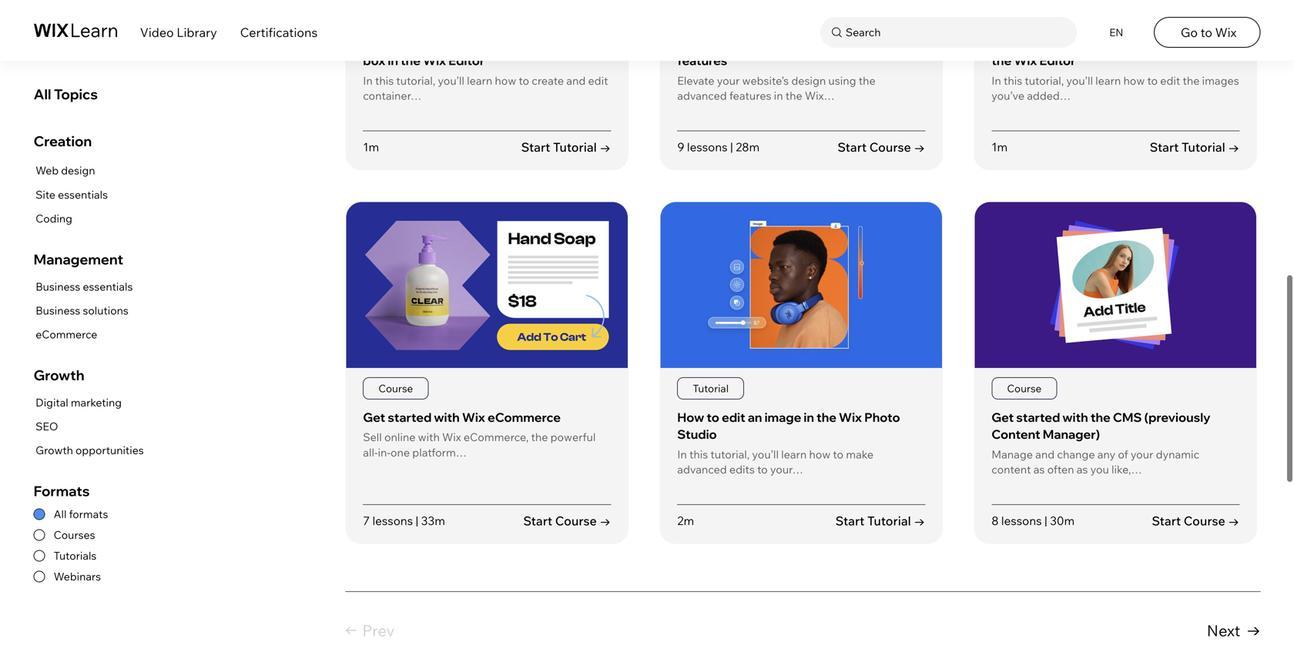 Task type: locate. For each thing, give the bounding box(es) containing it.
list containing web design
[[34, 161, 108, 229]]

how inside how to customize your image layout in the wix editor in this tutorial, you'll learn how to edit the images you've added…
[[992, 36, 1019, 51]]

your left layout
[[1100, 36, 1127, 51]]

1 vertical spatial growth
[[36, 444, 73, 457]]

tutorial up search text field
[[1007, 8, 1043, 21]]

wix…
[[805, 89, 835, 103]]

design your website with advanced features link
[[677, 36, 887, 68]]

change
[[1057, 448, 1095, 461]]

next
[[1207, 622, 1241, 641]]

seo button
[[34, 417, 144, 437]]

wix down the add at the top of the page
[[423, 53, 446, 68]]

ecommerce list item
[[34, 325, 133, 345]]

business for business essentials
[[36, 280, 80, 293]]

how down how to customize your image layout in the wix editor link
[[1124, 73, 1145, 87]]

ecommerce inside button
[[36, 328, 97, 341]]

0 horizontal spatial image
[[765, 410, 802, 425]]

all for all topics
[[34, 86, 51, 103]]

2 editor from the left
[[1040, 53, 1076, 68]]

33m
[[421, 514, 445, 528]]

you'll inside how to edit an image in the wix photo studio in this tutorial, you'll learn how to make advanced edits to your…
[[752, 448, 779, 461]]

1 started from the left
[[388, 410, 432, 425]]

the left powerful
[[531, 430, 548, 444]]

edits
[[730, 463, 755, 477]]

lessons right 8
[[1001, 514, 1042, 528]]

essentials inside list item
[[58, 188, 108, 201]]

you
[[1091, 463, 1109, 477]]

all left topics
[[34, 86, 51, 103]]

1 horizontal spatial in
[[677, 448, 687, 461]]

list item containing how to edit an image in the wix photo studio
[[660, 202, 943, 545]]

business solutions
[[36, 304, 128, 317]]

1 business from the top
[[36, 280, 80, 293]]

to up you've
[[1021, 36, 1034, 51]]

learn up your…
[[781, 448, 807, 461]]

the down the add at the top of the page
[[401, 53, 421, 68]]

1 horizontal spatial ecommerce
[[488, 410, 561, 425]]

tutorial down images
[[1182, 139, 1226, 155]]

1 vertical spatial and
[[566, 73, 586, 87]]

1 1m from the left
[[363, 140, 379, 154]]

learn
[[467, 73, 492, 87], [1096, 73, 1121, 87], [781, 448, 807, 461]]

features
[[677, 53, 727, 68], [730, 89, 772, 103]]

1 vertical spatial essentials
[[83, 280, 133, 293]]

sell
[[363, 430, 382, 444]]

the right "using" at the top right
[[859, 73, 876, 87]]

1 horizontal spatial image
[[1129, 36, 1166, 51]]

the
[[401, 53, 421, 68], [992, 53, 1012, 68], [859, 73, 876, 87], [1183, 73, 1200, 87], [786, 89, 803, 103], [817, 410, 837, 425], [1091, 410, 1111, 425], [531, 430, 548, 444]]

you'll down the how to add and customize a container box in the wix editor "link"
[[438, 73, 465, 87]]

| left 33m
[[416, 514, 419, 528]]

the left cms
[[1091, 410, 1111, 425]]

learn for how to edit an image in the wix photo studio
[[781, 448, 807, 461]]

2 started from the left
[[1016, 410, 1060, 425]]

9 lessons | 28m
[[677, 140, 760, 154]]

tutorial, inside how to customize your image layout in the wix editor in this tutorial, you'll learn how to edit the images you've added…
[[1025, 73, 1064, 87]]

essentials down web design list item
[[58, 188, 108, 201]]

list item
[[345, 0, 629, 170], [660, 0, 943, 170], [974, 0, 1257, 170], [345, 202, 629, 545], [660, 202, 943, 545], [974, 202, 1257, 545]]

2 business from the top
[[36, 304, 80, 317]]

1 vertical spatial image
[[765, 410, 802, 425]]

tutorial up studio
[[693, 382, 729, 395]]

2 horizontal spatial and
[[1036, 448, 1055, 461]]

your right design
[[721, 36, 748, 51]]

business down business essentials list item
[[36, 304, 80, 317]]

2 customize from the left
[[1036, 36, 1098, 51]]

0 horizontal spatial how
[[495, 73, 516, 87]]

you'll inside how to customize your image layout in the wix editor in this tutorial, you'll learn how to edit the images you've added…
[[1067, 73, 1093, 87]]

0 horizontal spatial start tutorial →
[[521, 139, 611, 155]]

as down change
[[1077, 463, 1088, 477]]

coding
[[36, 212, 72, 225]]

0 vertical spatial design
[[792, 73, 826, 87]]

to
[[1201, 25, 1213, 40], [392, 36, 405, 51], [1021, 36, 1034, 51], [519, 73, 529, 87], [1148, 73, 1158, 87], [707, 410, 720, 425], [833, 448, 844, 461], [757, 463, 768, 477]]

1 horizontal spatial start course →
[[838, 139, 926, 155]]

0 horizontal spatial started
[[388, 410, 432, 425]]

digital
[[36, 396, 68, 409]]

start tutorial → button down images
[[1150, 138, 1240, 156]]

tutorial
[[1007, 8, 1043, 21], [553, 139, 597, 155], [1182, 139, 1226, 155], [693, 382, 729, 395], [868, 513, 911, 529]]

how to edit an image in the wix photo studio in this tutorial, you'll learn how to make advanced edits to your…
[[677, 410, 900, 477]]

get up content
[[992, 410, 1014, 425]]

0 horizontal spatial edit
[[588, 73, 608, 87]]

1m
[[363, 140, 379, 154], [992, 140, 1008, 154]]

in
[[363, 73, 373, 87], [992, 73, 1001, 87], [677, 448, 687, 461]]

video
[[140, 25, 174, 40]]

0 horizontal spatial learn
[[467, 73, 492, 87]]

seo list item
[[34, 417, 144, 437]]

to right the go
[[1201, 25, 1213, 40]]

design up site essentials
[[61, 164, 95, 177]]

0 horizontal spatial in
[[363, 73, 373, 87]]

lessons right 9
[[687, 140, 728, 154]]

2 horizontal spatial this
[[1004, 73, 1023, 87]]

ecommerce up ecommerce,
[[488, 410, 561, 425]]

coding list item
[[34, 209, 108, 229]]

0 horizontal spatial ecommerce
[[36, 328, 97, 341]]

2 horizontal spatial start course → button
[[1152, 513, 1240, 530]]

wix left 'photo'
[[839, 410, 862, 425]]

images
[[1202, 73, 1239, 87]]

start tutorial →
[[521, 139, 611, 155], [1150, 139, 1240, 155], [836, 513, 926, 529]]

your inside how to customize your image layout in the wix editor in this tutorial, you'll learn how to edit the images you've added…
[[1100, 36, 1127, 51]]

wix inside "how to add and customize a container box in the wix editor in this tutorial, you'll learn how to create and edit container…"
[[423, 53, 446, 68]]

to left the add at the top of the page
[[392, 36, 405, 51]]

1 get from the left
[[363, 410, 385, 425]]

in up you've
[[992, 73, 1001, 87]]

all inside formats group
[[54, 508, 67, 521]]

advanced
[[828, 36, 887, 51], [677, 89, 727, 103], [677, 463, 727, 477]]

and
[[433, 36, 455, 51], [566, 73, 586, 87], [1036, 448, 1055, 461]]

advanced down elevate
[[677, 89, 727, 103]]

0 horizontal spatial design
[[61, 164, 95, 177]]

get started with wix ecommerce link
[[363, 410, 561, 425]]

and right create
[[566, 73, 586, 87]]

the inside get started with the cms (previously content manager) manage and change any of your dynamic content as often as you like,…
[[1091, 410, 1111, 425]]

list for growth
[[34, 393, 144, 461]]

wix up platform…
[[442, 430, 461, 444]]

how up you've
[[992, 36, 1019, 51]]

advanced down studio
[[677, 463, 727, 477]]

1m down you've
[[992, 140, 1008, 154]]

0 horizontal spatial |
[[416, 514, 419, 528]]

features down website's
[[730, 89, 772, 103]]

Search text field
[[842, 22, 1073, 42]]

this for how to edit an image in the wix photo studio
[[690, 448, 708, 461]]

0 horizontal spatial how
[[363, 36, 390, 51]]

tutorial, inside "how to add and customize a container box in the wix editor in this tutorial, you'll learn how to create and edit container…"
[[396, 73, 435, 87]]

cms
[[1113, 410, 1142, 425]]

2 horizontal spatial start tutorial → button
[[1150, 138, 1240, 156]]

learn inside how to edit an image in the wix photo studio in this tutorial, you'll learn how to make advanced edits to your…
[[781, 448, 807, 461]]

how to customize your image layout in the wix editor link
[[992, 36, 1218, 68]]

1 horizontal spatial as
[[1077, 463, 1088, 477]]

one
[[391, 446, 410, 460]]

1 horizontal spatial and
[[566, 73, 586, 87]]

in for how to customize your image layout in the wix editor
[[992, 73, 1001, 87]]

2 1m from the left
[[992, 140, 1008, 154]]

how inside "how to add and customize a container box in the wix editor in this tutorial, you'll learn how to create and edit container…"
[[363, 36, 390, 51]]

get for get started with wix ecommerce
[[363, 410, 385, 425]]

in right an
[[804, 410, 814, 425]]

marketing
[[71, 396, 122, 409]]

you'll up your…
[[752, 448, 779, 461]]

1 horizontal spatial learn
[[781, 448, 807, 461]]

0 horizontal spatial editor
[[449, 53, 485, 68]]

tutorial, up added…
[[1025, 73, 1064, 87]]

1 horizontal spatial edit
[[722, 410, 746, 425]]

0 horizontal spatial this
[[375, 73, 394, 87]]

→ for start tutorial → button associated with how to add and customize a container box in the wix editor
[[600, 139, 611, 155]]

customize
[[458, 36, 519, 51], [1036, 36, 1098, 51]]

lessons right 7 at the bottom left of the page
[[372, 514, 413, 528]]

0 vertical spatial and
[[433, 36, 455, 51]]

and inside get started with the cms (previously content manager) manage and change any of your dynamic content as often as you like,…
[[1036, 448, 1055, 461]]

essentials for site essentials
[[58, 188, 108, 201]]

2 get from the left
[[992, 410, 1014, 425]]

2 horizontal spatial lessons
[[1001, 514, 1042, 528]]

started up content
[[1016, 410, 1060, 425]]

how down the how to add and customize a container box in the wix editor "link"
[[495, 73, 516, 87]]

all down formats on the bottom left of page
[[54, 508, 67, 521]]

in
[[1208, 36, 1218, 51], [388, 53, 398, 68], [774, 89, 783, 103], [804, 410, 814, 425]]

0 horizontal spatial you'll
[[438, 73, 465, 87]]

9
[[677, 140, 685, 154]]

how inside how to customize your image layout in the wix editor in this tutorial, you'll learn how to edit the images you've added…
[[1124, 73, 1145, 87]]

course for 28m
[[870, 139, 911, 155]]

2 horizontal spatial how
[[992, 36, 1019, 51]]

photo
[[865, 410, 900, 425]]

you'll up added…
[[1067, 73, 1093, 87]]

image
[[1129, 36, 1166, 51], [765, 410, 802, 425]]

this for how to customize your image layout in the wix editor
[[1004, 73, 1023, 87]]

wix right the go
[[1215, 25, 1237, 40]]

edit
[[588, 73, 608, 87], [1160, 73, 1181, 87], [722, 410, 746, 425]]

0 horizontal spatial start course →
[[523, 513, 611, 529]]

elevate
[[677, 73, 715, 87]]

get up sell
[[363, 410, 385, 425]]

stylized product page for hand soap, eighteen dollars, with an add to cart button. image
[[346, 202, 628, 368]]

list containing digital marketing
[[34, 393, 144, 461]]

in right box on the top left
[[388, 53, 398, 68]]

business for business solutions
[[36, 304, 80, 317]]

editor
[[449, 53, 485, 68], [1040, 53, 1076, 68]]

certifications
[[240, 25, 318, 40]]

2 horizontal spatial start course →
[[1152, 513, 1240, 529]]

this up container…
[[375, 73, 394, 87]]

1 horizontal spatial start tutorial →
[[836, 513, 926, 529]]

in for how to edit an image in the wix photo studio
[[677, 448, 687, 461]]

→ for middle start tutorial → button
[[914, 513, 926, 529]]

list
[[345, 0, 1261, 545], [34, 161, 108, 229], [34, 277, 133, 345], [34, 393, 144, 461]]

how inside how to edit an image in the wix photo studio in this tutorial, you'll learn how to make advanced edits to your…
[[677, 410, 704, 425]]

course
[[870, 139, 911, 155], [379, 382, 413, 395], [1007, 382, 1042, 395], [555, 513, 597, 529], [1184, 513, 1226, 529]]

studio
[[677, 427, 717, 442]]

tutorial, inside how to edit an image in the wix photo studio in this tutorial, you'll learn how to make advanced edits to your…
[[711, 448, 750, 461]]

start course → button for get started with the cms (previously content manager)
[[1152, 513, 1240, 530]]

all-
[[363, 446, 378, 460]]

business up business solutions
[[36, 280, 80, 293]]

start tutorial → button down create
[[521, 138, 611, 156]]

you'll inside "how to add and customize a container box in the wix editor in this tutorial, you'll learn how to create and edit container…"
[[438, 73, 465, 87]]

learn down how to customize your image layout in the wix editor link
[[1096, 73, 1121, 87]]

1 horizontal spatial tutorial,
[[711, 448, 750, 461]]

1 horizontal spatial how
[[677, 410, 704, 425]]

wix up you've
[[1014, 53, 1037, 68]]

1 horizontal spatial you'll
[[752, 448, 779, 461]]

growth for growth
[[34, 367, 84, 384]]

0 vertical spatial image
[[1129, 36, 1166, 51]]

2 vertical spatial and
[[1036, 448, 1055, 461]]

0 vertical spatial business
[[36, 280, 80, 293]]

1 horizontal spatial |
[[730, 140, 733, 154]]

0 vertical spatial growth
[[34, 367, 84, 384]]

0 horizontal spatial customize
[[458, 36, 519, 51]]

how for how to customize your image layout in the wix editor
[[992, 36, 1019, 51]]

| left 30m
[[1045, 514, 1048, 528]]

1 horizontal spatial design
[[792, 73, 826, 87]]

1 vertical spatial all
[[54, 508, 67, 521]]

using
[[829, 73, 856, 87]]

2 horizontal spatial |
[[1045, 514, 1048, 528]]

1 horizontal spatial customize
[[1036, 36, 1098, 51]]

start tutorial → down images
[[1150, 139, 1240, 155]]

growth opportunities list item
[[34, 441, 144, 461]]

2 horizontal spatial start tutorial →
[[1150, 139, 1240, 155]]

in inside how to customize your image layout in the wix editor in this tutorial, you'll learn how to edit the images you've added…
[[992, 73, 1001, 87]]

growth inside button
[[36, 444, 73, 457]]

2 horizontal spatial in
[[992, 73, 1001, 87]]

in down box on the top left
[[363, 73, 373, 87]]

tutorial, for how to edit an image in the wix photo studio
[[711, 448, 750, 461]]

how
[[363, 36, 390, 51], [992, 36, 1019, 51], [677, 410, 704, 425]]

get started with the cms (previously content manager) manage and change any of your dynamic content as often as you like,…
[[992, 410, 1211, 477]]

how up box on the top left
[[363, 36, 390, 51]]

growth up digital
[[34, 367, 84, 384]]

start
[[521, 139, 550, 155], [838, 139, 867, 155], [1150, 139, 1179, 155], [523, 513, 552, 529], [836, 513, 865, 529], [1152, 513, 1181, 529]]

1 horizontal spatial get
[[992, 410, 1014, 425]]

video library
[[140, 25, 217, 40]]

1 horizontal spatial started
[[1016, 410, 1060, 425]]

0 vertical spatial all
[[34, 86, 51, 103]]

image inside how to edit an image in the wix photo studio in this tutorial, you'll learn how to make advanced edits to your…
[[765, 410, 802, 425]]

1 vertical spatial ecommerce
[[488, 410, 561, 425]]

in inside "how to add and customize a container box in the wix editor in this tutorial, you'll learn how to create and edit container…"
[[363, 73, 373, 87]]

customize left en button
[[1036, 36, 1098, 51]]

| for get started with wix ecommerce
[[416, 514, 419, 528]]

get inside get started with the cms (previously content manager) manage and change any of your dynamic content as often as you like,…
[[992, 410, 1014, 425]]

web design list item
[[34, 161, 108, 181]]

how inside how to edit an image in the wix photo studio in this tutorial, you'll learn how to make advanced edits to your…
[[809, 448, 831, 461]]

in inside how to edit an image in the wix photo studio in this tutorial, you'll learn how to make advanced edits to your…
[[677, 448, 687, 461]]

this inside how to edit an image in the wix photo studio in this tutorial, you'll learn how to make advanced edits to your…
[[690, 448, 708, 461]]

0 horizontal spatial tutorial,
[[396, 73, 435, 87]]

site essentials button
[[34, 185, 108, 205]]

how up studio
[[677, 410, 704, 425]]

1 editor from the left
[[449, 53, 485, 68]]

essentials inside list item
[[83, 280, 133, 293]]

advanced inside how to edit an image in the wix photo studio in this tutorial, you'll learn how to make advanced edits to your…
[[677, 463, 727, 477]]

1m for wix
[[363, 140, 379, 154]]

edit left an
[[722, 410, 746, 425]]

0 horizontal spatial lessons
[[372, 514, 413, 528]]

tutorial, up edits
[[711, 448, 750, 461]]

1 horizontal spatial editor
[[1040, 53, 1076, 68]]

how
[[495, 73, 516, 87], [1124, 73, 1145, 87], [809, 448, 831, 461]]

list containing how to add and customize a container box in the wix editor
[[345, 0, 1261, 545]]

edit down layout
[[1160, 73, 1181, 87]]

growth down seo
[[36, 444, 73, 457]]

0 vertical spatial features
[[677, 53, 727, 68]]

learn down the how to add and customize a container box in the wix editor "link"
[[467, 73, 492, 87]]

how to customize your image layout in the wix editor in this tutorial, you'll learn how to edit the images you've added…
[[992, 36, 1239, 103]]

image for in
[[765, 410, 802, 425]]

wix
[[1215, 25, 1237, 40], [423, 53, 446, 68], [1014, 53, 1037, 68], [462, 410, 485, 425], [839, 410, 862, 425], [442, 430, 461, 444]]

webinars
[[54, 570, 101, 584]]

start course → button
[[838, 138, 926, 156], [523, 513, 611, 530], [1152, 513, 1240, 530]]

and up often
[[1036, 448, 1055, 461]]

with
[[800, 36, 826, 51], [434, 410, 460, 425], [1063, 410, 1088, 425], [418, 430, 440, 444]]

30m
[[1050, 514, 1075, 528]]

2 horizontal spatial learn
[[1096, 73, 1121, 87]]

the left the wix…
[[786, 89, 803, 103]]

how left make
[[809, 448, 831, 461]]

start tutorial → button for how to add and customize a container box in the wix editor
[[521, 138, 611, 156]]

image right an
[[765, 410, 802, 425]]

design up the wix…
[[792, 73, 826, 87]]

ecommerce button
[[34, 325, 133, 345]]

this inside how to customize your image layout in the wix editor in this tutorial, you'll learn how to edit the images you've added…
[[1004, 73, 1023, 87]]

started inside get started with wix ecommerce sell online with wix ecommerce, the powerful all-in-one platform…
[[388, 410, 432, 425]]

started for online
[[388, 410, 432, 425]]

2 horizontal spatial how
[[1124, 73, 1145, 87]]

the left 'photo'
[[817, 410, 837, 425]]

0 horizontal spatial start tutorial → button
[[521, 138, 611, 156]]

how for how to add and customize a container box in the wix editor
[[363, 36, 390, 51]]

often
[[1047, 463, 1074, 477]]

1 horizontal spatial this
[[690, 448, 708, 461]]

list for management
[[34, 277, 133, 345]]

digital marketing list item
[[34, 393, 144, 412]]

dynamic
[[1156, 448, 1200, 461]]

the up you've
[[992, 53, 1012, 68]]

this down studio
[[690, 448, 708, 461]]

1 horizontal spatial lessons
[[687, 140, 728, 154]]

site essentials list item
[[34, 185, 108, 205]]

started inside get started with the cms (previously content manager) manage and change any of your dynamic content as often as you like,…
[[1016, 410, 1060, 425]]

1 vertical spatial business
[[36, 304, 80, 317]]

ecommerce
[[36, 328, 97, 341], [488, 410, 561, 425]]

0 horizontal spatial all
[[34, 86, 51, 103]]

| left 28m
[[730, 140, 733, 154]]

0 horizontal spatial 1m
[[363, 140, 379, 154]]

you'll for how to edit an image in the wix photo studio
[[752, 448, 779, 461]]

1 horizontal spatial features
[[730, 89, 772, 103]]

list containing business essentials
[[34, 277, 133, 345]]

as left often
[[1034, 463, 1045, 477]]

0 horizontal spatial features
[[677, 53, 727, 68]]

manage
[[992, 448, 1033, 461]]

advanced up "using" at the top right
[[828, 36, 887, 51]]

menu bar
[[0, 0, 1294, 61]]

started
[[388, 410, 432, 425], [1016, 410, 1060, 425]]

1 horizontal spatial 1m
[[992, 140, 1008, 154]]

start tutorial → for how to add and customize a container box in the wix editor
[[521, 139, 611, 155]]

in down website's
[[774, 89, 783, 103]]

customize left a
[[458, 36, 519, 51]]

1 customize from the left
[[458, 36, 519, 51]]

platform…
[[412, 446, 467, 460]]

0 vertical spatial essentials
[[58, 188, 108, 201]]

1 horizontal spatial how
[[809, 448, 831, 461]]

this
[[375, 73, 394, 87], [1004, 73, 1023, 87], [690, 448, 708, 461]]

in down studio
[[677, 448, 687, 461]]

tutorial, up container…
[[396, 73, 435, 87]]

1 horizontal spatial all
[[54, 508, 67, 521]]

with inside get started with the cms (previously content manager) manage and change any of your dynamic content as often as you like,…
[[1063, 410, 1088, 425]]

2 horizontal spatial you'll
[[1067, 73, 1093, 87]]

essentials up the solutions
[[83, 280, 133, 293]]

all inside the all topics button
[[34, 86, 51, 103]]

1m down container…
[[363, 140, 379, 154]]

go
[[1181, 25, 1198, 40]]

2 horizontal spatial edit
[[1160, 73, 1181, 87]]

learn inside how to customize your image layout in the wix editor in this tutorial, you'll learn how to edit the images you've added…
[[1096, 73, 1121, 87]]

list inside filtered results region
[[345, 0, 1261, 545]]

start course →
[[838, 139, 926, 155], [523, 513, 611, 529], [1152, 513, 1240, 529]]

2 vertical spatial advanced
[[677, 463, 727, 477]]

tutorial down create
[[553, 139, 597, 155]]

start course → for get started with wix ecommerce
[[523, 513, 611, 529]]

image inside how to customize your image layout in the wix editor in this tutorial, you'll learn how to edit the images you've added…
[[1129, 36, 1166, 51]]

wix inside how to customize your image layout in the wix editor in this tutorial, you'll learn how to edit the images you've added…
[[1014, 53, 1037, 68]]

start tutorial → down make
[[836, 513, 926, 529]]

2 horizontal spatial tutorial,
[[1025, 73, 1064, 87]]

in right the go
[[1208, 36, 1218, 51]]

0 horizontal spatial start course → button
[[523, 513, 611, 530]]

0 vertical spatial ecommerce
[[36, 328, 97, 341]]

this inside "how to add and customize a container box in the wix editor in this tutorial, you'll learn how to create and edit container…"
[[375, 73, 394, 87]]

get inside get started with wix ecommerce sell online with wix ecommerce, the powerful all-in-one platform…
[[363, 410, 385, 425]]

ecommerce,
[[464, 430, 529, 444]]

as
[[1034, 463, 1045, 477], [1077, 463, 1088, 477]]

this up you've
[[1004, 73, 1023, 87]]

0 horizontal spatial get
[[363, 410, 385, 425]]

to down how to customize your image layout in the wix editor link
[[1148, 73, 1158, 87]]

image right en
[[1129, 36, 1166, 51]]

1 vertical spatial design
[[61, 164, 95, 177]]

online
[[384, 430, 416, 444]]

business solutions list item
[[34, 301, 133, 321]]

start tutorial → down create
[[521, 139, 611, 155]]

how to edit an image in the wix photo studio link
[[677, 410, 900, 442]]

and right the add at the top of the page
[[433, 36, 455, 51]]

features down design
[[677, 53, 727, 68]]

your right 'of'
[[1131, 448, 1154, 461]]

course for 33m
[[555, 513, 597, 529]]

edit right create
[[588, 73, 608, 87]]

0 horizontal spatial as
[[1034, 463, 1045, 477]]

tutorials
[[54, 549, 97, 563]]



Task type: vqa. For each thing, say whether or not it's contained in the screenshot.


Task type: describe. For each thing, give the bounding box(es) containing it.
all formats
[[54, 508, 108, 521]]

creation
[[34, 132, 92, 150]]

business solutions button
[[34, 301, 133, 321]]

all for all formats
[[54, 508, 67, 521]]

container
[[531, 36, 588, 51]]

like,…
[[1112, 463, 1142, 477]]

en
[[1110, 26, 1124, 39]]

course for 30m
[[1184, 513, 1226, 529]]

box
[[363, 53, 385, 68]]

certifications link
[[240, 25, 318, 40]]

design your website with advanced features elevate your website's design using the advanced features in the wix…
[[677, 36, 887, 103]]

lessons for get started with wix ecommerce
[[372, 514, 413, 528]]

site essentials
[[36, 188, 108, 201]]

any
[[1098, 448, 1116, 461]]

tutorial, for how to customize your image layout in the wix editor
[[1025, 73, 1064, 87]]

28m
[[736, 140, 760, 154]]

2 as from the left
[[1077, 463, 1088, 477]]

start course → for get started with the cms (previously content manager)
[[1152, 513, 1240, 529]]

8 lessons | 30m
[[992, 514, 1075, 528]]

growth for growth opportunities
[[36, 444, 73, 457]]

essentials for business essentials
[[83, 280, 133, 293]]

formats
[[69, 508, 108, 521]]

make
[[846, 448, 874, 461]]

formats group
[[34, 483, 325, 584]]

start tutorial → for how to customize your image layout in the wix editor
[[1150, 139, 1240, 155]]

list item containing how to customize your image layout in the wix editor
[[974, 0, 1257, 170]]

to right edits
[[757, 463, 768, 477]]

growth opportunities
[[36, 444, 144, 457]]

started for content
[[1016, 410, 1060, 425]]

1 horizontal spatial start tutorial → button
[[836, 513, 926, 530]]

0 horizontal spatial and
[[433, 36, 455, 51]]

of
[[1118, 448, 1128, 461]]

added…
[[1027, 89, 1071, 103]]

management
[[34, 251, 123, 268]]

your right elevate
[[717, 73, 740, 87]]

your…
[[770, 463, 803, 477]]

0 vertical spatial advanced
[[828, 36, 887, 51]]

get started with the cms (previously content manager) link
[[992, 410, 1211, 442]]

list item containing how to add and customize a container box in the wix editor
[[345, 0, 629, 170]]

2m
[[677, 514, 694, 528]]

content
[[992, 427, 1041, 442]]

you've
[[992, 89, 1025, 103]]

powerful
[[551, 430, 596, 444]]

7
[[363, 514, 370, 528]]

web design
[[36, 164, 95, 177]]

how for how to edit an image in the wix photo studio
[[677, 410, 704, 425]]

your inside get started with the cms (previously content manager) manage and change any of your dynamic content as often as you like,…
[[1131, 448, 1154, 461]]

→ for start tutorial → button associated with how to customize your image layout in the wix editor
[[1228, 139, 1240, 155]]

list item containing design your website with advanced features
[[660, 0, 943, 170]]

list item containing get started with wix ecommerce
[[345, 202, 629, 545]]

7 lessons | 33m
[[363, 514, 445, 528]]

how to add and customize a container box in the wix editor in this tutorial, you'll learn how to create and edit container…
[[363, 36, 608, 103]]

ecommerce inside get started with wix ecommerce sell online with wix ecommerce, the powerful all-in-one platform…
[[488, 410, 561, 425]]

en button
[[1100, 17, 1131, 48]]

editor inside "how to add and customize a container box in the wix editor in this tutorial, you'll learn how to create and edit container…"
[[449, 53, 485, 68]]

list item containing get started with the cms (previously content manager)
[[974, 202, 1257, 545]]

to left create
[[519, 73, 529, 87]]

in inside "how to add and customize a container box in the wix editor in this tutorial, you'll learn how to create and edit container…"
[[388, 53, 398, 68]]

| for get started with the cms (previously content manager)
[[1045, 514, 1048, 528]]

edit inside how to customize your image layout in the wix editor in this tutorial, you'll learn how to edit the images you've added…
[[1160, 73, 1181, 87]]

seo
[[36, 420, 58, 433]]

8
[[992, 514, 999, 528]]

library
[[177, 25, 217, 40]]

create
[[532, 73, 564, 87]]

get started with wix ecommerce sell online with wix ecommerce, the powerful all-in-one platform…
[[363, 410, 596, 460]]

to up studio
[[707, 410, 720, 425]]

→ for start course → button to the middle
[[914, 139, 926, 155]]

add
[[408, 36, 431, 51]]

a white title card with a profile picture against purple background; the card's title reads: "add title". image
[[975, 202, 1257, 368]]

(previously
[[1145, 410, 1211, 425]]

wix inside menu bar
[[1215, 25, 1237, 40]]

web design button
[[34, 161, 108, 181]]

design inside the design your website with advanced features elevate your website's design using the advanced features in the wix…
[[792, 73, 826, 87]]

learn for how to customize your image layout in the wix editor
[[1096, 73, 1121, 87]]

1 as from the left
[[1034, 463, 1045, 477]]

the inside "how to add and customize a container box in the wix editor in this tutorial, you'll learn how to create and edit container…"
[[401, 53, 421, 68]]

how for how to customize your image layout in the wix editor
[[1124, 73, 1145, 87]]

business essentials list item
[[34, 277, 133, 297]]

opportunities
[[76, 444, 144, 457]]

website's
[[742, 73, 789, 87]]

filters navigation
[[34, 79, 325, 584]]

customize inside "how to add and customize a container box in the wix editor in this tutorial, you'll learn how to create and edit container…"
[[458, 36, 519, 51]]

edit inside "how to add and customize a container box in the wix editor in this tutorial, you'll learn how to create and edit container…"
[[588, 73, 608, 87]]

design inside button
[[61, 164, 95, 177]]

wix up ecommerce,
[[462, 410, 485, 425]]

wix inside how to edit an image in the wix photo studio in this tutorial, you'll learn how to make advanced edits to your…
[[839, 410, 862, 425]]

design
[[677, 36, 719, 51]]

website
[[750, 36, 798, 51]]

digital marketing button
[[34, 393, 144, 412]]

how to edit an image in the wix photo studio image
[[661, 202, 942, 368]]

formats
[[34, 483, 90, 500]]

how inside "how to add and customize a container box in the wix editor in this tutorial, you'll learn how to create and edit container…"
[[495, 73, 516, 87]]

a
[[521, 36, 528, 51]]

site
[[36, 188, 55, 201]]

digital marketing
[[36, 396, 122, 409]]

menu bar containing video library
[[0, 0, 1294, 61]]

in-
[[378, 446, 391, 460]]

growth opportunities button
[[34, 441, 144, 461]]

the inside how to edit an image in the wix photo studio in this tutorial, you'll learn how to make advanced edits to your…
[[817, 410, 837, 425]]

editor inside how to customize your image layout in the wix editor in this tutorial, you'll learn how to edit the images you've added…
[[1040, 53, 1076, 68]]

coding button
[[34, 209, 108, 229]]

content
[[992, 463, 1031, 477]]

→ for get started with wix ecommerce's start course → button
[[600, 513, 611, 529]]

to left make
[[833, 448, 844, 461]]

layout
[[1168, 36, 1205, 51]]

go to wix link
[[1154, 17, 1261, 48]]

→ for get started with the cms (previously content manager) start course → button
[[1228, 513, 1240, 529]]

you'll for how to customize your image layout in the wix editor
[[1067, 73, 1093, 87]]

image for layout
[[1129, 36, 1166, 51]]

learn inside "how to add and customize a container box in the wix editor in this tutorial, you'll learn how to create and edit container…"
[[467, 73, 492, 87]]

list for creation
[[34, 161, 108, 229]]

an
[[748, 410, 762, 425]]

get for get started with the cms (previously content manager)
[[992, 410, 1014, 425]]

customize inside how to customize your image layout in the wix editor in this tutorial, you'll learn how to edit the images you've added…
[[1036, 36, 1098, 51]]

manager)
[[1043, 427, 1100, 442]]

filtered results region
[[345, 0, 1261, 650]]

business essentials
[[36, 280, 133, 293]]

lessons for get started with the cms (previously content manager)
[[1001, 514, 1042, 528]]

in inside how to edit an image in the wix photo studio in this tutorial, you'll learn how to make advanced edits to your…
[[804, 410, 814, 425]]

next button
[[1207, 612, 1261, 650]]

video library link
[[140, 25, 217, 40]]

1 horizontal spatial start course → button
[[838, 138, 926, 156]]

solutions
[[83, 304, 128, 317]]

how for how to edit an image in the wix photo studio
[[809, 448, 831, 461]]

in inside the design your website with advanced features elevate your website's design using the advanced features in the wix…
[[774, 89, 783, 103]]

web
[[36, 164, 59, 177]]

courses
[[54, 529, 95, 542]]

1 vertical spatial features
[[730, 89, 772, 103]]

the inside get started with wix ecommerce sell online with wix ecommerce, the powerful all-in-one platform…
[[531, 430, 548, 444]]

all topics button
[[34, 79, 325, 110]]

tutorial down make
[[868, 513, 911, 529]]

topics
[[54, 86, 98, 103]]

in inside how to customize your image layout in the wix editor in this tutorial, you'll learn how to edit the images you've added…
[[1208, 36, 1218, 51]]

to inside menu bar
[[1201, 25, 1213, 40]]

start tutorial → button for how to customize your image layout in the wix editor
[[1150, 138, 1240, 156]]

go to wix
[[1181, 25, 1237, 40]]

1m for in
[[992, 140, 1008, 154]]

with inside the design your website with advanced features elevate your website's design using the advanced features in the wix…
[[800, 36, 826, 51]]

container…
[[363, 89, 422, 103]]

1 vertical spatial advanced
[[677, 89, 727, 103]]

the left images
[[1183, 73, 1200, 87]]

edit inside how to edit an image in the wix photo studio in this tutorial, you'll learn how to make advanced edits to your…
[[722, 410, 746, 425]]

start course → button for get started with wix ecommerce
[[523, 513, 611, 530]]



